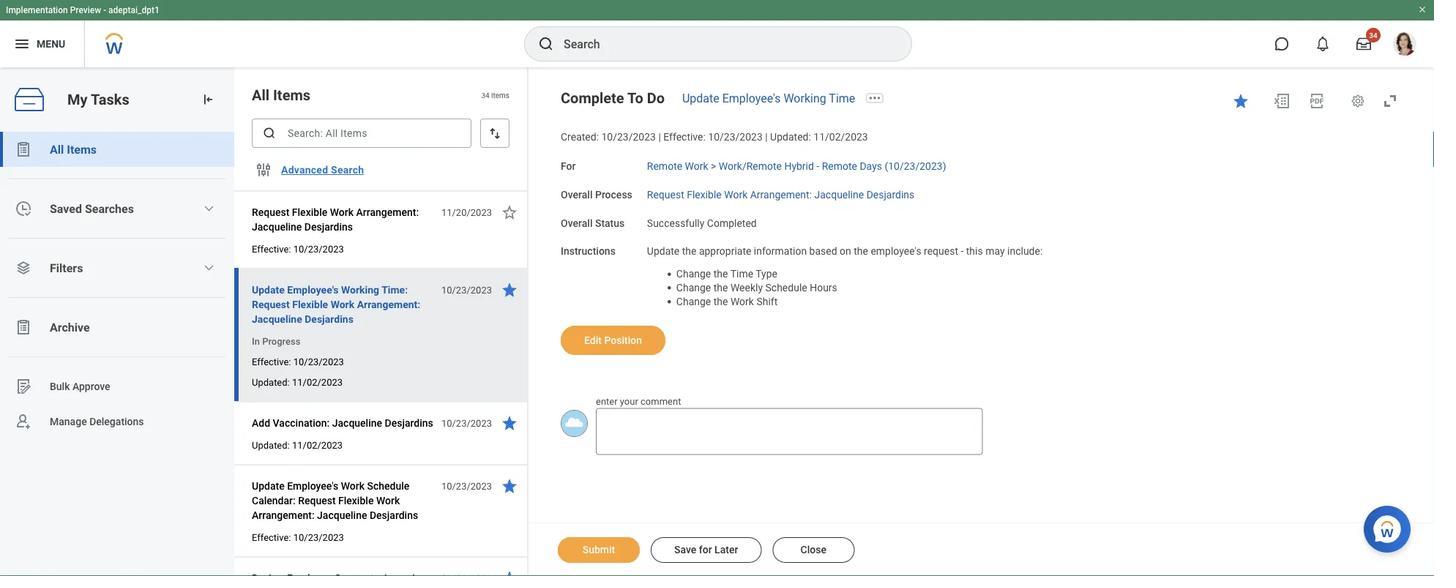 Task type: describe. For each thing, give the bounding box(es) containing it.
time:
[[382, 284, 408, 296]]

Search: All Items text field
[[252, 119, 472, 148]]

successfully
[[647, 217, 705, 229]]

weekly
[[731, 282, 763, 294]]

configure image
[[255, 161, 272, 179]]

jacqueline inside update employee's work schedule calendar: request flexible work arrangement: jacqueline desjardins
[[317, 509, 367, 521]]

2 vertical spatial updated:
[[252, 440, 290, 451]]

adeptai_dpt1
[[108, 5, 160, 15]]

manage
[[50, 416, 87, 428]]

clipboard image for all items
[[15, 141, 32, 158]]

update the appropriate information based on the employee's request - this may include:
[[647, 245, 1043, 257]]

update for update the appropriate information based on the employee's request - this may include:
[[647, 245, 680, 257]]

search image
[[262, 126, 277, 141]]

enter
[[596, 396, 618, 407]]

add vaccination: jacqueline desjardins
[[252, 417, 433, 429]]

clock check image
[[15, 200, 32, 218]]

item list element
[[234, 67, 529, 576]]

transformation import image
[[201, 92, 215, 107]]

update employee's work schedule calendar: request flexible work arrangement: jacqueline desjardins
[[252, 480, 418, 521]]

saved searches button
[[0, 191, 234, 226]]

update employee's work schedule calendar: request flexible work arrangement: jacqueline desjardins button
[[252, 478, 434, 524]]

request
[[924, 245, 959, 257]]

archive button
[[0, 310, 234, 345]]

filters
[[50, 261, 83, 275]]

process
[[595, 189, 633, 201]]

2 horizontal spatial -
[[961, 245, 964, 257]]

Search Workday  search field
[[564, 28, 882, 60]]

close environment banner image
[[1419, 5, 1428, 14]]

desjardins inside update employee's working time: request flexible work arrangement: jacqueline desjardins
[[305, 313, 354, 325]]

instructions
[[561, 245, 616, 257]]

status
[[595, 217, 625, 229]]

type
[[756, 268, 778, 280]]

archive
[[50, 320, 90, 334]]

34 for 34
[[1370, 31, 1378, 40]]

update employee's working time
[[683, 91, 856, 105]]

employee's for update employee's working time
[[723, 91, 781, 105]]

my tasks
[[67, 91, 129, 108]]

flexible inside update employee's working time: request flexible work arrangement: jacqueline desjardins
[[292, 298, 328, 311]]

justify image
[[13, 35, 31, 53]]

sort image
[[488, 126, 502, 141]]

may
[[986, 245, 1005, 257]]

request flexible work arrangement: jacqueline desjardins link
[[647, 186, 915, 201]]

created:
[[561, 131, 599, 143]]

implementation
[[6, 5, 68, 15]]

implementation preview -   adeptai_dpt1
[[6, 5, 160, 15]]

add vaccination: jacqueline desjardins button
[[252, 415, 434, 432]]

the left shift
[[714, 295, 728, 307]]

update employee's working time link
[[683, 91, 856, 105]]

flexible inside request flexible work arrangement: jacqueline desjardins
[[292, 206, 328, 218]]

update for update employee's work schedule calendar: request flexible work arrangement: jacqueline desjardins
[[252, 480, 285, 492]]

bulk
[[50, 381, 70, 393]]

menu
[[37, 38, 65, 50]]

shift
[[757, 295, 778, 307]]

perspective image
[[15, 259, 32, 277]]

submit button
[[558, 538, 640, 563]]

>
[[711, 160, 717, 172]]

(10/23/2023)
[[885, 160, 947, 172]]

delegations
[[89, 416, 144, 428]]

to
[[628, 89, 644, 107]]

the down appropriate
[[714, 268, 728, 280]]

34 for 34 items
[[481, 91, 490, 99]]

enter your comment
[[596, 396, 681, 407]]

arrangement: inside update employee's work schedule calendar: request flexible work arrangement: jacqueline desjardins
[[252, 509, 315, 521]]

star image for add vaccination: jacqueline desjardins
[[501, 415, 519, 432]]

created: 10/23/2023 | effective: 10/23/2023 | updated: 11/02/2023
[[561, 131, 868, 143]]

work/remote
[[719, 160, 782, 172]]

save
[[675, 544, 697, 556]]

1 horizontal spatial request flexible work arrangement: jacqueline desjardins
[[647, 189, 915, 201]]

remote work > work/remote hybrid - remote days (10/23/2023) link
[[647, 157, 947, 172]]

menu button
[[0, 21, 84, 67]]

update employee's working time: request flexible work arrangement: jacqueline desjardins
[[252, 284, 421, 325]]

the left 'weekly'
[[714, 282, 728, 294]]

update for update employee's working time
[[683, 91, 720, 105]]

schedule inside update employee's work schedule calendar: request flexible work arrangement: jacqueline desjardins
[[367, 480, 410, 492]]

manage delegations link
[[0, 404, 234, 439]]

search
[[331, 164, 364, 176]]

progress
[[262, 336, 301, 347]]

overall status element
[[647, 208, 757, 230]]

employee's
[[871, 245, 922, 257]]

saved searches
[[50, 202, 134, 216]]

0 vertical spatial time
[[829, 91, 856, 105]]

bulk approve link
[[0, 369, 234, 404]]

0 vertical spatial 11/02/2023
[[814, 131, 868, 143]]

time inside change the time type change the weekly schedule hours change the work shift
[[731, 268, 754, 280]]

- inside menu "banner"
[[103, 5, 106, 15]]

items
[[492, 91, 510, 99]]

in
[[252, 336, 260, 347]]

update for update employee's working time: request flexible work arrangement: jacqueline desjardins
[[252, 284, 285, 296]]

hours
[[810, 282, 838, 294]]

edit
[[584, 334, 602, 346]]

1 | from the left
[[659, 131, 661, 143]]

flexible inside update employee's work schedule calendar: request flexible work arrangement: jacqueline desjardins
[[338, 495, 374, 507]]

appropriate
[[699, 245, 752, 257]]

advanced
[[281, 164, 328, 176]]

in progress
[[252, 336, 301, 347]]

2 updated: 11/02/2023 from the top
[[252, 440, 343, 451]]

employee's for update employee's work schedule calendar: request flexible work arrangement: jacqueline desjardins
[[287, 480, 339, 492]]

all items button
[[0, 132, 234, 167]]

request up the 'successfully'
[[647, 189, 685, 201]]

save for later button
[[651, 538, 762, 563]]

filters button
[[0, 250, 234, 286]]

advanced search
[[281, 164, 364, 176]]

rename image
[[15, 378, 32, 396]]

jacqueline inside request flexible work arrangement: jacqueline desjardins
[[252, 221, 302, 233]]

later
[[715, 544, 739, 556]]

arrangement: inside update employee's working time: request flexible work arrangement: jacqueline desjardins
[[357, 298, 421, 311]]

close
[[801, 544, 827, 556]]

search image
[[538, 35, 555, 53]]

this
[[967, 245, 983, 257]]

complete to do
[[561, 89, 665, 107]]

inbox large image
[[1357, 37, 1372, 51]]

gear image
[[1351, 94, 1366, 108]]

2 effective: 10/23/2023 from the top
[[252, 356, 344, 367]]

list containing all items
[[0, 132, 234, 439]]

successfully completed
[[647, 217, 757, 229]]

manage delegations
[[50, 416, 144, 428]]

2 | from the left
[[766, 131, 768, 143]]

work inside change the time type change the weekly schedule hours change the work shift
[[731, 295, 754, 307]]

approve
[[72, 381, 110, 393]]



Task type: locate. For each thing, give the bounding box(es) containing it.
|
[[659, 131, 661, 143], [766, 131, 768, 143]]

1 vertical spatial request flexible work arrangement: jacqueline desjardins
[[252, 206, 419, 233]]

34 inside item list element
[[481, 91, 490, 99]]

items inside button
[[67, 142, 97, 156]]

effective: 10/23/2023 down 'request flexible work arrangement: jacqueline desjardins' button
[[252, 244, 344, 255]]

clipboard image up clock check image in the top left of the page
[[15, 141, 32, 158]]

10/23/2023
[[602, 131, 656, 143], [709, 131, 763, 143], [293, 244, 344, 255], [442, 285, 492, 296], [293, 356, 344, 367], [442, 418, 492, 429], [442, 481, 492, 492], [293, 532, 344, 543]]

update up created: 10/23/2023 | effective: 10/23/2023 | updated: 11/02/2023
[[683, 91, 720, 105]]

1 vertical spatial clipboard image
[[15, 319, 32, 336]]

save for later
[[675, 544, 739, 556]]

arrangement: down 'search' on the left top of the page
[[356, 206, 419, 218]]

user plus image
[[15, 413, 32, 431]]

based
[[810, 245, 838, 257]]

1 vertical spatial updated: 11/02/2023
[[252, 440, 343, 451]]

1 vertical spatial updated:
[[252, 377, 290, 388]]

1 horizontal spatial time
[[829, 91, 856, 105]]

0 horizontal spatial schedule
[[367, 480, 410, 492]]

request right calendar: on the left bottom of the page
[[298, 495, 336, 507]]

- left this
[[961, 245, 964, 257]]

-
[[103, 5, 106, 15], [817, 160, 820, 172], [961, 245, 964, 257]]

tasks
[[91, 91, 129, 108]]

clipboard image
[[15, 141, 32, 158], [15, 319, 32, 336]]

enter your comment text field
[[596, 408, 983, 455]]

0 horizontal spatial items
[[67, 142, 97, 156]]

34 button
[[1348, 28, 1381, 60]]

request inside request flexible work arrangement: jacqueline desjardins
[[252, 206, 290, 218]]

request inside update employee's working time: request flexible work arrangement: jacqueline desjardins
[[252, 298, 290, 311]]

2 overall from the top
[[561, 217, 593, 229]]

request inside update employee's work schedule calendar: request flexible work arrangement: jacqueline desjardins
[[298, 495, 336, 507]]

working for time:
[[341, 284, 379, 296]]

1 vertical spatial items
[[67, 142, 97, 156]]

11/02/2023 up days
[[814, 131, 868, 143]]

effective: 10/23/2023 for flexible
[[252, 244, 344, 255]]

2 vertical spatial 11/02/2023
[[292, 440, 343, 451]]

information
[[754, 245, 807, 257]]

my tasks element
[[0, 67, 234, 576]]

the right on
[[854, 245, 869, 257]]

remote
[[647, 160, 683, 172], [822, 160, 858, 172]]

1 change from the top
[[677, 268, 711, 280]]

1 clipboard image from the top
[[15, 141, 32, 158]]

request flexible work arrangement: jacqueline desjardins button
[[252, 204, 434, 236]]

0 horizontal spatial all items
[[50, 142, 97, 156]]

vaccination:
[[273, 417, 330, 429]]

0 vertical spatial all items
[[252, 86, 311, 104]]

1 remote from the left
[[647, 160, 683, 172]]

overall up instructions
[[561, 217, 593, 229]]

saved
[[50, 202, 82, 216]]

overall
[[561, 189, 593, 201], [561, 217, 593, 229]]

preview
[[70, 5, 101, 15]]

0 vertical spatial 34
[[1370, 31, 1378, 40]]

work inside update employee's working time: request flexible work arrangement: jacqueline desjardins
[[331, 298, 355, 311]]

star image
[[1233, 92, 1250, 110], [501, 204, 519, 221], [501, 281, 519, 299], [501, 415, 519, 432]]

working up 'remote work > work/remote hybrid - remote days (10/23/2023)' link
[[784, 91, 827, 105]]

request flexible work arrangement: jacqueline desjardins inside button
[[252, 206, 419, 233]]

0 horizontal spatial time
[[731, 268, 754, 280]]

1 vertical spatial 11/02/2023
[[292, 377, 343, 388]]

request down configure image
[[252, 206, 290, 218]]

hybrid
[[785, 160, 814, 172]]

all items down my
[[50, 142, 97, 156]]

comment
[[641, 396, 681, 407]]

jacqueline inside update employee's working time: request flexible work arrangement: jacqueline desjardins
[[252, 313, 302, 325]]

desjardins inside request flexible work arrangement: jacqueline desjardins
[[305, 221, 353, 233]]

2 vertical spatial -
[[961, 245, 964, 257]]

working for time
[[784, 91, 827, 105]]

2 change from the top
[[677, 282, 711, 294]]

all items up search image
[[252, 86, 311, 104]]

bulk approve
[[50, 381, 110, 393]]

do
[[647, 89, 665, 107]]

1 star image from the top
[[501, 478, 519, 495]]

items up search image
[[273, 86, 311, 104]]

request flexible work arrangement: jacqueline desjardins
[[647, 189, 915, 201], [252, 206, 419, 233]]

0 horizontal spatial |
[[659, 131, 661, 143]]

1 horizontal spatial 34
[[1370, 31, 1378, 40]]

star image for request flexible work arrangement: jacqueline desjardins
[[501, 204, 519, 221]]

remote left days
[[822, 160, 858, 172]]

1 vertical spatial 34
[[481, 91, 490, 99]]

overall status
[[561, 217, 625, 229]]

update
[[683, 91, 720, 105], [647, 245, 680, 257], [252, 284, 285, 296], [252, 480, 285, 492]]

- right hybrid
[[817, 160, 820, 172]]

0 vertical spatial all
[[252, 86, 270, 104]]

0 vertical spatial request flexible work arrangement: jacqueline desjardins
[[647, 189, 915, 201]]

0 vertical spatial employee's
[[723, 91, 781, 105]]

0 vertical spatial effective: 10/23/2023
[[252, 244, 344, 255]]

working
[[784, 91, 827, 105], [341, 284, 379, 296]]

1 effective: 10/23/2023 from the top
[[252, 244, 344, 255]]

| up the work/remote
[[766, 131, 768, 143]]

0 vertical spatial updated:
[[771, 131, 811, 143]]

3 change from the top
[[677, 295, 711, 307]]

update down the 'successfully'
[[647, 245, 680, 257]]

employee's inside update employee's work schedule calendar: request flexible work arrangement: jacqueline desjardins
[[287, 480, 339, 492]]

clipboard image inside the archive button
[[15, 319, 32, 336]]

add
[[252, 417, 270, 429]]

for
[[561, 160, 576, 172]]

items
[[273, 86, 311, 104], [67, 142, 97, 156]]

overall for overall process
[[561, 189, 593, 201]]

0 vertical spatial change
[[677, 268, 711, 280]]

arrangement: down the "remote work > work/remote hybrid - remote days (10/23/2023)"
[[751, 189, 812, 201]]

effective: 10/23/2023
[[252, 244, 344, 255], [252, 356, 344, 367], [252, 532, 344, 543]]

arrangement: down calendar: on the left bottom of the page
[[252, 509, 315, 521]]

employee's up 'progress'
[[287, 284, 339, 296]]

clipboard image inside all items button
[[15, 141, 32, 158]]

star image for update employee's working time: request flexible work arrangement: jacqueline desjardins
[[501, 281, 519, 299]]

update up in progress at bottom left
[[252, 284, 285, 296]]

work inside request flexible work arrangement: jacqueline desjardins
[[330, 206, 354, 218]]

all inside button
[[50, 142, 64, 156]]

1 vertical spatial overall
[[561, 217, 593, 229]]

all items inside button
[[50, 142, 97, 156]]

1 horizontal spatial |
[[766, 131, 768, 143]]

0 vertical spatial overall
[[561, 189, 593, 201]]

0 vertical spatial clipboard image
[[15, 141, 32, 158]]

chevron down image
[[203, 203, 215, 215]]

desjardins
[[867, 189, 915, 201], [305, 221, 353, 233], [305, 313, 354, 325], [385, 417, 433, 429], [370, 509, 418, 521]]

updated: down in progress at bottom left
[[252, 377, 290, 388]]

updated: up 'remote work > work/remote hybrid - remote days (10/23/2023)' link
[[771, 131, 811, 143]]

0 vertical spatial items
[[273, 86, 311, 104]]

1 horizontal spatial all
[[252, 86, 270, 104]]

- right preview
[[103, 5, 106, 15]]

11/20/2023
[[442, 207, 492, 218]]

1 vertical spatial -
[[817, 160, 820, 172]]

0 vertical spatial working
[[784, 91, 827, 105]]

edit position
[[584, 334, 642, 346]]

effective: 10/23/2023 for employee's
[[252, 532, 344, 543]]

items down my
[[67, 142, 97, 156]]

work
[[685, 160, 709, 172], [725, 189, 748, 201], [330, 206, 354, 218], [731, 295, 754, 307], [331, 298, 355, 311], [341, 480, 365, 492], [376, 495, 400, 507]]

0 vertical spatial -
[[103, 5, 106, 15]]

advanced search button
[[275, 155, 370, 185]]

2 vertical spatial employee's
[[287, 480, 339, 492]]

working inside update employee's working time: request flexible work arrangement: jacqueline desjardins
[[341, 284, 379, 296]]

on
[[840, 245, 852, 257]]

profile logan mcneil image
[[1394, 32, 1417, 59]]

34 inside button
[[1370, 31, 1378, 40]]

| down do
[[659, 131, 661, 143]]

1 vertical spatial working
[[341, 284, 379, 296]]

working left time: in the left of the page
[[341, 284, 379, 296]]

request flexible work arrangement: jacqueline desjardins down 'search' on the left top of the page
[[252, 206, 419, 233]]

34 left items
[[481, 91, 490, 99]]

menu banner
[[0, 0, 1435, 67]]

updated: 11/02/2023 down 'vaccination:'
[[252, 440, 343, 451]]

0 horizontal spatial remote
[[647, 160, 683, 172]]

your
[[620, 396, 639, 407]]

0 horizontal spatial request flexible work arrangement: jacqueline desjardins
[[252, 206, 419, 233]]

overall down for
[[561, 189, 593, 201]]

1 overall from the top
[[561, 189, 593, 201]]

1 vertical spatial all
[[50, 142, 64, 156]]

0 horizontal spatial -
[[103, 5, 106, 15]]

position
[[605, 334, 642, 346]]

effective: 10/23/2023 down 'progress'
[[252, 356, 344, 367]]

view printable version (pdf) image
[[1309, 92, 1326, 110]]

2 star image from the top
[[501, 570, 519, 576]]

edit position button
[[561, 326, 666, 355]]

employee's up created: 10/23/2023 | effective: 10/23/2023 | updated: 11/02/2023
[[723, 91, 781, 105]]

2 clipboard image from the top
[[15, 319, 32, 336]]

updated: 11/02/2023
[[252, 377, 343, 388], [252, 440, 343, 451]]

change
[[677, 268, 711, 280], [677, 282, 711, 294], [677, 295, 711, 307]]

request up in progress at bottom left
[[252, 298, 290, 311]]

1 horizontal spatial -
[[817, 160, 820, 172]]

all items inside item list element
[[252, 86, 311, 104]]

1 vertical spatial change
[[677, 282, 711, 294]]

0 vertical spatial star image
[[501, 478, 519, 495]]

arrangement: inside request flexible work arrangement: jacqueline desjardins
[[356, 206, 419, 218]]

all up search image
[[252, 86, 270, 104]]

0 horizontal spatial 34
[[481, 91, 490, 99]]

include:
[[1008, 245, 1043, 257]]

all items
[[252, 86, 311, 104], [50, 142, 97, 156]]

effective: 10/23/2023 down calendar: on the left bottom of the page
[[252, 532, 344, 543]]

updated: 11/02/2023 up 'vaccination:'
[[252, 377, 343, 388]]

clipboard image for archive
[[15, 319, 32, 336]]

clipboard image left archive
[[15, 319, 32, 336]]

completed
[[707, 217, 757, 229]]

arrangement:
[[751, 189, 812, 201], [356, 206, 419, 218], [357, 298, 421, 311], [252, 509, 315, 521]]

submit
[[583, 544, 615, 556]]

all inside item list element
[[252, 86, 270, 104]]

1 vertical spatial employee's
[[287, 284, 339, 296]]

all up saved
[[50, 142, 64, 156]]

employee's for update employee's working time: request flexible work arrangement: jacqueline desjardins
[[287, 284, 339, 296]]

update employee's working time: request flexible work arrangement: jacqueline desjardins button
[[252, 281, 434, 328]]

3 effective: 10/23/2023 from the top
[[252, 532, 344, 543]]

2 remote from the left
[[822, 160, 858, 172]]

1 vertical spatial all items
[[50, 142, 97, 156]]

days
[[860, 160, 883, 172]]

list
[[0, 132, 234, 439]]

11/02/2023 down 'vaccination:'
[[292, 440, 343, 451]]

the down successfully completed
[[682, 245, 697, 257]]

overall process
[[561, 189, 633, 201]]

star image
[[501, 478, 519, 495], [501, 570, 519, 576]]

1 horizontal spatial all items
[[252, 86, 311, 104]]

schedule inside change the time type change the weekly schedule hours change the work shift
[[766, 282, 808, 294]]

request flexible work arrangement: jacqueline desjardins down the "remote work > work/remote hybrid - remote days (10/23/2023)"
[[647, 189, 915, 201]]

1 updated: 11/02/2023 from the top
[[252, 377, 343, 388]]

11/02/2023 up 'vaccination:'
[[292, 377, 343, 388]]

1 horizontal spatial items
[[273, 86, 311, 104]]

34
[[1370, 31, 1378, 40], [481, 91, 490, 99]]

my
[[67, 91, 88, 108]]

effective:
[[664, 131, 706, 143], [252, 244, 291, 255], [252, 356, 291, 367], [252, 532, 291, 543]]

fullscreen image
[[1382, 92, 1400, 110]]

update inside update employee's work schedule calendar: request flexible work arrangement: jacqueline desjardins
[[252, 480, 285, 492]]

2 vertical spatial change
[[677, 295, 711, 307]]

searches
[[85, 202, 134, 216]]

1 horizontal spatial remote
[[822, 160, 858, 172]]

34 left profile logan mcneil image
[[1370, 31, 1378, 40]]

flexible
[[687, 189, 722, 201], [292, 206, 328, 218], [292, 298, 328, 311], [338, 495, 374, 507]]

2 vertical spatial effective: 10/23/2023
[[252, 532, 344, 543]]

export to excel image
[[1274, 92, 1291, 110]]

chevron down image
[[203, 262, 215, 274]]

arrangement: down time: in the left of the page
[[357, 298, 421, 311]]

updated:
[[771, 131, 811, 143], [252, 377, 290, 388], [252, 440, 290, 451]]

1 horizontal spatial working
[[784, 91, 827, 105]]

0 vertical spatial updated: 11/02/2023
[[252, 377, 343, 388]]

1 horizontal spatial schedule
[[766, 282, 808, 294]]

action bar region
[[529, 523, 1435, 576]]

1 vertical spatial star image
[[501, 570, 519, 576]]

overall for overall status
[[561, 217, 593, 229]]

0 horizontal spatial all
[[50, 142, 64, 156]]

34 items
[[481, 91, 510, 99]]

update up calendar: on the left bottom of the page
[[252, 480, 285, 492]]

remote work > work/remote hybrid - remote days (10/23/2023)
[[647, 160, 947, 172]]

complete
[[561, 89, 625, 107]]

0 vertical spatial schedule
[[766, 282, 808, 294]]

close button
[[773, 538, 855, 563]]

1 vertical spatial time
[[731, 268, 754, 280]]

notifications large image
[[1316, 37, 1331, 51]]

0 horizontal spatial working
[[341, 284, 379, 296]]

update inside update employee's working time: request flexible work arrangement: jacqueline desjardins
[[252, 284, 285, 296]]

employee's up calendar: on the left bottom of the page
[[287, 480, 339, 492]]

1 vertical spatial schedule
[[367, 480, 410, 492]]

employee's inside update employee's working time: request flexible work arrangement: jacqueline desjardins
[[287, 284, 339, 296]]

items inside item list element
[[273, 86, 311, 104]]

for
[[699, 544, 712, 556]]

1 vertical spatial effective: 10/23/2023
[[252, 356, 344, 367]]

remote left the '>'
[[647, 160, 683, 172]]

updated: down add
[[252, 440, 290, 451]]

schedule
[[766, 282, 808, 294], [367, 480, 410, 492]]

desjardins inside update employee's work schedule calendar: request flexible work arrangement: jacqueline desjardins
[[370, 509, 418, 521]]



Task type: vqa. For each thing, say whether or not it's contained in the screenshot.
Advanced Search
yes



